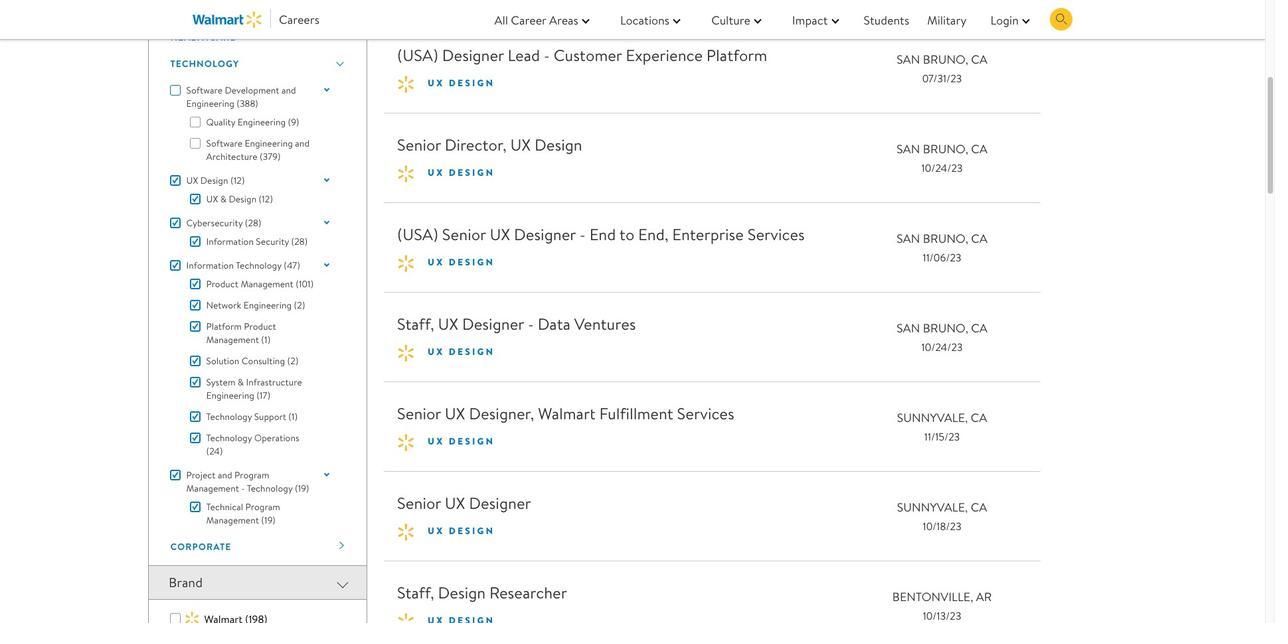 Task type: describe. For each thing, give the bounding box(es) containing it.
and for software engineering and architecture (379)
[[295, 137, 309, 150]]

sunnyvale, ca footer for senior ux designer
[[857, 498, 1027, 518]]

11/06/23
[[923, 250, 961, 265]]

careers link
[[193, 10, 319, 30]]

cybersecurity
[[186, 217, 243, 230]]

technology button
[[170, 57, 345, 71]]

10/13/23
[[923, 609, 961, 623]]

engineering inside system & infrastructure engineering (17)
[[206, 389, 254, 403]]

corporate button
[[170, 541, 345, 554]]

careers
[[279, 11, 319, 28]]

director,
[[445, 134, 507, 156]]

and inside project and program management - technology (19)
[[218, 469, 232, 482]]

fulfillment,
[[247, 0, 317, 4]]

drivers
[[170, 4, 213, 17]]

walmart
[[538, 403, 595, 425]]

staff, ux designer - data ventures
[[397, 313, 636, 335]]

infrastructure
[[246, 376, 302, 389]]

engineering for software
[[245, 137, 293, 150]]

1 horizontal spatial services
[[748, 223, 805, 246]]

(usa) senior ux designer - end to end, enterprise services
[[397, 223, 805, 246]]

san bruno, ca 07/31/23
[[897, 51, 987, 86]]

bruno, for end
[[923, 231, 968, 247]]

platform inside the platform product management (1)
[[206, 320, 242, 333]]

cybersecurity (28)
[[186, 217, 261, 230]]

senior ux designer
[[397, 492, 531, 515]]

2 ux design footer from the top
[[428, 165, 844, 181]]

healthcare
[[170, 31, 236, 44]]

management inside project and program management - technology (19)
[[186, 482, 239, 496]]

staff, design researcher link
[[397, 582, 567, 604]]

engineering inside software development and engineering (388)
[[186, 97, 234, 110]]

ux design footer for experience
[[428, 76, 844, 91]]

ux design footer for services
[[428, 434, 844, 450]]

(47)
[[284, 259, 300, 272]]

distribution, fulfillment, & drivers
[[170, 0, 327, 17]]

impact
[[792, 12, 828, 28]]

sunnyvale, for senior ux designer, walmart fulfillment services
[[897, 410, 968, 426]]

(usa) for (usa) designer lead - customer experience platform
[[397, 44, 438, 67]]

program inside technical program management (19)
[[245, 501, 280, 514]]

(2) for network engineering (2)
[[294, 299, 305, 312]]

career
[[511, 12, 546, 28]]

impact link
[[780, 10, 846, 29]]

(24)
[[206, 445, 223, 458]]

enterprise
[[672, 223, 744, 246]]

fulfillment
[[599, 403, 673, 425]]

experience
[[626, 44, 703, 67]]

ux design for senior ux designer
[[428, 525, 495, 538]]

(usa) senior ux designer - end to end, enterprise services link
[[397, 223, 805, 246]]

all career areas link
[[482, 10, 596, 29]]

areas
[[549, 12, 578, 28]]

designer,
[[469, 403, 534, 425]]

quality
[[206, 116, 235, 129]]

distribution, fulfillment, & drivers button
[[170, 0, 345, 17]]

san bruno, ca footer for ventures
[[857, 319, 1027, 339]]

solution consulting (2)
[[206, 355, 298, 368]]

system
[[206, 376, 235, 389]]

program inside project and program management - technology (19)
[[234, 469, 269, 482]]

(usa) for (usa) senior ux designer - end to end, enterprise services
[[397, 223, 438, 246]]

ca for (usa) senior ux designer - end to end, enterprise services
[[971, 231, 987, 247]]

senior for senior director, ux design
[[397, 134, 441, 156]]

walmart (198) logo image
[[185, 612, 200, 624]]

ca for senior director, ux design
[[971, 141, 987, 157]]

corporate
[[170, 541, 231, 554]]

information technology (47)
[[186, 259, 300, 272]]

design for 6th ux design footer
[[449, 525, 495, 538]]

10/24/23 for staff, ux designer - data ventures
[[921, 340, 963, 354]]

ux & design (12)
[[206, 193, 273, 206]]

operations
[[254, 432, 299, 445]]

1 horizontal spatial (1)
[[288, 411, 298, 424]]

san bruno, ca 10/24/23 for staff, ux designer - data ventures
[[897, 320, 987, 354]]

(19) inside project and program management - technology (19)
[[295, 482, 309, 496]]

culture
[[711, 12, 750, 28]]

10/18/23 footer
[[857, 518, 1027, 535]]

(1) inside the platform product management (1)
[[261, 333, 271, 347]]

& inside distribution, fulfillment, & drivers
[[320, 0, 327, 4]]

all
[[494, 12, 508, 28]]

11/15/23 footer
[[857, 428, 1027, 446]]

culture link
[[699, 10, 768, 29]]

login link
[[979, 10, 1037, 29]]

07/31/23 footer
[[857, 70, 1027, 87]]

security
[[256, 235, 289, 248]]

military link
[[921, 10, 967, 29]]

bentonville, ar footer
[[857, 588, 1027, 608]]

bentonville,
[[892, 589, 973, 606]]

ux design for staff, ux designer - data ventures
[[428, 345, 495, 359]]

development
[[225, 84, 279, 97]]

project
[[186, 469, 216, 482]]

quality engineering (9)
[[206, 116, 299, 129]]

0 horizontal spatial product
[[206, 278, 238, 291]]

distribution,
[[170, 0, 245, 4]]

1 horizontal spatial platform
[[706, 44, 767, 67]]

network engineering (2)
[[206, 299, 305, 312]]

locations
[[620, 12, 669, 28]]

ux design footer for end
[[428, 255, 844, 270]]

information security (28)
[[206, 235, 308, 248]]

support
[[254, 411, 286, 424]]

- inside project and program management - technology (19)
[[241, 482, 245, 496]]

system & infrastructure engineering (17)
[[206, 376, 302, 403]]

end
[[590, 223, 616, 246]]

technical program management (19)
[[206, 501, 280, 527]]

1 vertical spatial (28)
[[291, 235, 308, 248]]

to
[[619, 223, 634, 246]]

students link
[[858, 10, 909, 29]]

(388)
[[237, 97, 258, 110]]

san bruno, ca 11/06/23
[[897, 231, 987, 265]]

ca inside sunnyvale, ca 10/18/23
[[971, 499, 987, 516]]

students
[[864, 12, 909, 28]]

project and program management - technology (19)
[[186, 469, 309, 496]]

locations link
[[608, 10, 687, 29]]

staff, for staff, design researcher
[[397, 582, 434, 604]]

customer
[[554, 44, 622, 67]]

and for software development and engineering (388)
[[282, 84, 296, 97]]

senior director, ux design link
[[397, 134, 582, 156]]

san bruno, ca footer for experience
[[857, 50, 1027, 70]]

staff, design researcher
[[397, 582, 567, 604]]

engineering for quality
[[238, 116, 286, 129]]

ca for staff, ux designer - data ventures
[[971, 320, 987, 337]]

technology support (1)
[[206, 411, 298, 424]]

technology inside project and program management - technology (19)
[[247, 482, 293, 496]]

consulting
[[242, 355, 285, 368]]

technology up the product management (101)
[[236, 259, 281, 272]]

brand
[[169, 574, 203, 592]]

management up network engineering (2)
[[241, 278, 293, 291]]

07/31/23
[[922, 71, 962, 86]]

11/15/23
[[924, 430, 960, 444]]

2 bruno, from the top
[[923, 141, 968, 157]]

data
[[538, 313, 570, 335]]

network
[[206, 299, 241, 312]]

ar
[[976, 589, 992, 606]]



Task type: locate. For each thing, give the bounding box(es) containing it.
management up corporate 'button' at the bottom of the page
[[206, 514, 259, 527]]

(12) down (379)
[[259, 193, 273, 206]]

and inside software engineering and architecture (379)
[[295, 137, 309, 150]]

1 ux design footer from the top
[[428, 76, 844, 91]]

ca inside san bruno, ca 11/06/23
[[971, 231, 987, 247]]

san bruno, ca 10/24/23 for senior director, ux design
[[897, 141, 987, 175]]

sunnyvale, inside sunnyvale, ca 11/15/23
[[897, 410, 968, 426]]

staff, ux designer - data ventures link
[[397, 313, 636, 335]]

san for senior director, ux design
[[897, 141, 920, 157]]

design for ux design footer related to experience
[[449, 76, 495, 90]]

product inside the platform product management (1)
[[244, 320, 276, 333]]

(19) down operations
[[295, 482, 309, 496]]

10/24/23
[[921, 161, 963, 175], [921, 340, 963, 354]]

5 ux design from the top
[[428, 435, 495, 448]]

(28) up information security (28)
[[245, 217, 261, 230]]

information up network
[[186, 259, 234, 272]]

bruno, inside san bruno, ca 07/31/23
[[923, 51, 968, 68]]

sunnyvale, up 11/15/23
[[897, 410, 968, 426]]

bruno, inside san bruno, ca 11/06/23
[[923, 231, 968, 247]]

2 vertical spatial and
[[218, 469, 232, 482]]

1 vertical spatial program
[[245, 501, 280, 514]]

1 horizontal spatial (12)
[[259, 193, 273, 206]]

1 horizontal spatial &
[[238, 376, 244, 389]]

0 vertical spatial sunnyvale,
[[897, 410, 968, 426]]

sunnyvale, ca footer up 10/18/23
[[857, 498, 1027, 518]]

end,
[[638, 223, 668, 246]]

& down "ux design (12)"
[[220, 193, 226, 206]]

2 ux design from the top
[[428, 166, 495, 179]]

0 vertical spatial software
[[186, 84, 223, 97]]

san for (usa) designer lead - customer experience platform
[[897, 51, 920, 68]]

(2) up infrastructure
[[287, 355, 298, 368]]

sunnyvale, ca footer
[[857, 408, 1027, 428], [857, 498, 1027, 518]]

0 horizontal spatial (1)
[[261, 333, 271, 347]]

management up technical
[[186, 482, 239, 496]]

0 vertical spatial (12)
[[230, 174, 245, 187]]

(1) up consulting
[[261, 333, 271, 347]]

& right system in the left bottom of the page
[[238, 376, 244, 389]]

0 horizontal spatial (19)
[[261, 514, 275, 527]]

product down network engineering (2)
[[244, 320, 276, 333]]

san for (usa) senior ux designer - end to end, enterprise services
[[897, 231, 920, 247]]

0 horizontal spatial &
[[220, 193, 226, 206]]

3 ux design from the top
[[428, 256, 495, 269]]

2 10/24/23 from the top
[[921, 340, 963, 354]]

1 horizontal spatial product
[[244, 320, 276, 333]]

and inside software development and engineering (388)
[[282, 84, 296, 97]]

0 horizontal spatial platform
[[206, 320, 242, 333]]

4 san from the top
[[897, 320, 920, 337]]

engineering up quality
[[186, 97, 234, 110]]

ux design footer for ventures
[[428, 345, 844, 360]]

staff, for staff, ux designer - data ventures
[[397, 313, 434, 335]]

4 ux design footer from the top
[[428, 345, 844, 360]]

engineering up technology support (1)
[[206, 389, 254, 403]]

1 vertical spatial sunnyvale,
[[897, 499, 968, 516]]

(1) right support
[[288, 411, 298, 424]]

3 ux design footer from the top
[[428, 255, 844, 270]]

0 vertical spatial platform
[[706, 44, 767, 67]]

platform
[[706, 44, 767, 67], [206, 320, 242, 333]]

san for staff, ux designer - data ventures
[[897, 320, 920, 337]]

0 vertical spatial program
[[234, 469, 269, 482]]

3 bruno, from the top
[[923, 231, 968, 247]]

software inside software engineering and architecture (379)
[[206, 137, 242, 150]]

1 vertical spatial sunnyvale, ca footer
[[857, 498, 1027, 518]]

design for 2nd ux design footer from the top
[[449, 166, 495, 179]]

& inside system & infrastructure engineering (17)
[[238, 376, 244, 389]]

platform down culture link
[[706, 44, 767, 67]]

0 vertical spatial sunnyvale, ca footer
[[857, 408, 1027, 428]]

(28) up (47)
[[291, 235, 308, 248]]

0 vertical spatial san bruno, ca 10/24/23
[[897, 141, 987, 175]]

1 san from the top
[[897, 51, 920, 68]]

10/13/23 footer
[[857, 608, 1027, 624]]

ca inside sunnyvale, ca 11/15/23
[[971, 410, 987, 426]]

san bruno, ca 10/24/23
[[897, 141, 987, 175], [897, 320, 987, 354]]

ca for (usa) designer lead - customer experience platform
[[971, 51, 987, 68]]

management
[[241, 278, 293, 291], [206, 333, 259, 347], [186, 482, 239, 496], [206, 514, 259, 527]]

sunnyvale, ca footer up 11/15/23
[[857, 408, 1027, 428]]

senior ux designer link
[[397, 492, 531, 515]]

technology for technology button
[[170, 57, 239, 71]]

1 vertical spatial 10/24/23
[[921, 340, 963, 354]]

senior for senior ux designer, walmart fulfillment services
[[397, 403, 441, 425]]

management inside technical program management (19)
[[206, 514, 259, 527]]

0 vertical spatial 10/24/23 footer
[[857, 159, 1027, 177]]

sunnyvale, inside sunnyvale, ca 10/18/23
[[897, 499, 968, 516]]

program down project and program management - technology (19) on the left
[[245, 501, 280, 514]]

management up solution
[[206, 333, 259, 347]]

(19) up corporate 'button' at the bottom of the page
[[261, 514, 275, 527]]

0 vertical spatial (28)
[[245, 217, 261, 230]]

2 10/24/23 footer from the top
[[857, 339, 1027, 356]]

sunnyvale, ca 10/18/23
[[897, 499, 987, 534]]

1 vertical spatial 10/24/23 footer
[[857, 339, 1027, 356]]

design for staff, design researcher link on the left bottom
[[438, 582, 486, 604]]

engineering down (388)
[[238, 116, 286, 129]]

0 vertical spatial (1)
[[261, 333, 271, 347]]

0 horizontal spatial services
[[677, 403, 734, 425]]

technology down technology support (1)
[[206, 432, 252, 445]]

(19) inside technical program management (19)
[[261, 514, 275, 527]]

sunnyvale, ca footer for senior ux designer, walmart fulfillment services
[[857, 408, 1027, 428]]

engineering for network
[[244, 299, 292, 312]]

1 (usa) from the top
[[397, 44, 438, 67]]

0 vertical spatial and
[[282, 84, 296, 97]]

2 sunnyvale, ca footer from the top
[[857, 498, 1027, 518]]

0 vertical spatial (usa)
[[397, 44, 438, 67]]

0 vertical spatial (19)
[[295, 482, 309, 496]]

software
[[186, 84, 223, 97], [206, 137, 242, 150]]

senior ux designer, walmart fulfillment services link
[[397, 403, 734, 425]]

bruno, for experience
[[923, 51, 968, 68]]

technology operations (24)
[[206, 432, 299, 458]]

1 bruno, from the top
[[923, 51, 968, 68]]

1 vertical spatial (1)
[[288, 411, 298, 424]]

2 (usa) from the top
[[397, 223, 438, 246]]

ux design
[[428, 76, 495, 90], [428, 166, 495, 179], [428, 256, 495, 269], [428, 345, 495, 359], [428, 435, 495, 448], [428, 525, 495, 538]]

management inside the platform product management (1)
[[206, 333, 259, 347]]

design for ux design footer associated with end
[[449, 256, 495, 269]]

bruno,
[[923, 51, 968, 68], [923, 141, 968, 157], [923, 231, 968, 247], [923, 320, 968, 337]]

design for ux design footer related to services
[[449, 435, 495, 448]]

sunnyvale, for senior ux designer
[[897, 499, 968, 516]]

2 san from the top
[[897, 141, 920, 157]]

2 horizontal spatial &
[[320, 0, 327, 4]]

1 sunnyvale, from the top
[[897, 410, 968, 426]]

technology down system in the left bottom of the page
[[206, 411, 252, 424]]

bentonville, ar 10/13/23
[[892, 589, 992, 623]]

services
[[748, 223, 805, 246], [677, 403, 734, 425]]

senior director, ux design
[[397, 134, 582, 156]]

(17)
[[257, 389, 270, 403]]

software development and engineering (388)
[[186, 84, 296, 110]]

san bruno, ca footer
[[857, 50, 1027, 70], [857, 140, 1027, 159], [857, 229, 1027, 249], [857, 319, 1027, 339]]

0 vertical spatial 10/24/23
[[921, 161, 963, 175]]

senior ux designer, walmart fulfillment services
[[397, 403, 734, 425]]

1 vertical spatial software
[[206, 137, 242, 150]]

program down technology operations (24)
[[234, 469, 269, 482]]

0 vertical spatial (2)
[[294, 299, 305, 312]]

0 horizontal spatial (28)
[[245, 217, 261, 230]]

senior for senior ux designer
[[397, 492, 441, 515]]

ux design for (usa) senior ux designer - end to end, enterprise services
[[428, 256, 495, 269]]

(19)
[[295, 482, 309, 496], [261, 514, 275, 527]]

ux design for senior ux designer, walmart fulfillment services
[[428, 435, 495, 448]]

0 vertical spatial staff,
[[397, 313, 434, 335]]

1 horizontal spatial (28)
[[291, 235, 308, 248]]

1 staff, from the top
[[397, 313, 434, 335]]

1 san bruno, ca footer from the top
[[857, 50, 1027, 70]]

san
[[897, 51, 920, 68], [897, 141, 920, 157], [897, 231, 920, 247], [897, 320, 920, 337]]

footer
[[428, 614, 844, 624]]

product up network
[[206, 278, 238, 291]]

0 vertical spatial information
[[206, 235, 254, 248]]

software down quality
[[206, 137, 242, 150]]

- right lead
[[544, 44, 550, 67]]

1 10/24/23 footer from the top
[[857, 159, 1027, 177]]

architecture
[[206, 150, 257, 163]]

(379)
[[260, 150, 280, 163]]

(101)
[[296, 278, 314, 291]]

researcher
[[489, 582, 567, 604]]

& for system & infrastructure engineering (17)
[[238, 376, 244, 389]]

1 vertical spatial services
[[677, 403, 734, 425]]

(usa) designer lead - customer experience platform link
[[397, 44, 767, 67]]

1 vertical spatial product
[[244, 320, 276, 333]]

brand button
[[149, 567, 367, 600]]

0 vertical spatial product
[[206, 278, 238, 291]]

10/18/23
[[923, 519, 961, 534]]

all career areas
[[494, 12, 578, 28]]

1 san bruno, ca 10/24/23 from the top
[[897, 141, 987, 175]]

- left the data
[[528, 313, 534, 335]]

software for software engineering and architecture (379)
[[206, 137, 242, 150]]

lead
[[508, 44, 540, 67]]

4 san bruno, ca footer from the top
[[857, 319, 1027, 339]]

0 vertical spatial &
[[320, 0, 327, 4]]

technology for technology operations (24)
[[206, 432, 252, 445]]

1 10/24/23 from the top
[[921, 161, 963, 175]]

sunnyvale,
[[897, 410, 968, 426], [897, 499, 968, 516]]

san inside san bruno, ca 11/06/23
[[897, 231, 920, 247]]

6 ux design from the top
[[428, 525, 495, 538]]

(12)
[[230, 174, 245, 187], [259, 193, 273, 206]]

1 vertical spatial san bruno, ca 10/24/23
[[897, 320, 987, 354]]

1 vertical spatial information
[[186, 259, 234, 272]]

solution
[[206, 355, 239, 368]]

4 bruno, from the top
[[923, 320, 968, 337]]

10/24/23 footer for senior director, ux design
[[857, 159, 1027, 177]]

1 vertical spatial (usa)
[[397, 223, 438, 246]]

software up quality
[[186, 84, 223, 97]]

and right project
[[218, 469, 232, 482]]

ux design for (usa) designer lead - customer experience platform
[[428, 76, 495, 90]]

software engineering and architecture (379)
[[206, 137, 309, 163]]

and down (9)
[[295, 137, 309, 150]]

(12) up ux & design (12)
[[230, 174, 245, 187]]

3 san bruno, ca footer from the top
[[857, 229, 1027, 249]]

product
[[206, 278, 238, 291], [244, 320, 276, 333]]

(28)
[[245, 217, 261, 230], [291, 235, 308, 248]]

information down cybersecurity (28)
[[206, 235, 254, 248]]

1 vertical spatial staff,
[[397, 582, 434, 604]]

1 vertical spatial (19)
[[261, 514, 275, 527]]

healthcare button
[[170, 31, 345, 44]]

engineering inside software engineering and architecture (379)
[[245, 137, 293, 150]]

ventures
[[574, 313, 636, 335]]

(usa)
[[397, 44, 438, 67], [397, 223, 438, 246]]

technology
[[170, 57, 239, 71], [236, 259, 281, 272], [206, 411, 252, 424], [206, 432, 252, 445], [247, 482, 293, 496]]

design for ux design footer for ventures
[[449, 345, 495, 359]]

10/24/23 footer
[[857, 159, 1027, 177], [857, 339, 1027, 356]]

5 ux design footer from the top
[[428, 434, 844, 450]]

technology down healthcare
[[170, 57, 239, 71]]

bruno, for ventures
[[923, 320, 968, 337]]

platform down network
[[206, 320, 242, 333]]

information for information security (28)
[[206, 235, 254, 248]]

(usa) designer lead - customer experience platform
[[397, 44, 767, 67]]

senior
[[397, 134, 441, 156], [442, 223, 486, 246], [397, 403, 441, 425], [397, 492, 441, 515]]

1 vertical spatial (2)
[[287, 355, 298, 368]]

0 horizontal spatial (12)
[[230, 174, 245, 187]]

sunnyvale, up 10/18/23
[[897, 499, 968, 516]]

ux design for senior director, ux design
[[428, 166, 495, 179]]

11/06/23 footer
[[857, 249, 1027, 266]]

1 vertical spatial (12)
[[259, 193, 273, 206]]

technology inside technology operations (24)
[[206, 432, 252, 445]]

& right fulfillment,
[[320, 0, 327, 4]]

military
[[927, 12, 967, 28]]

1 sunnyvale, ca footer from the top
[[857, 408, 1027, 428]]

1 vertical spatial &
[[220, 193, 226, 206]]

- up technical program management (19) at left bottom
[[241, 482, 245, 496]]

software inside software development and engineering (388)
[[186, 84, 223, 97]]

ux design footer
[[428, 76, 844, 91], [428, 165, 844, 181], [428, 255, 844, 270], [428, 345, 844, 360], [428, 434, 844, 450], [428, 524, 844, 539]]

information for information technology (47)
[[186, 259, 234, 272]]

- left end
[[580, 223, 586, 246]]

4 ux design from the top
[[428, 345, 495, 359]]

10/24/23 for senior director, ux design
[[921, 161, 963, 175]]

3 san from the top
[[897, 231, 920, 247]]

& for ux & design (12)
[[220, 193, 226, 206]]

designer
[[442, 44, 504, 67], [514, 223, 576, 246], [462, 313, 524, 335], [469, 492, 531, 515]]

6 ux design footer from the top
[[428, 524, 844, 539]]

san bruno, ca footer for end
[[857, 229, 1027, 249]]

(2) for solution consulting (2)
[[287, 355, 298, 368]]

1 vertical spatial platform
[[206, 320, 242, 333]]

platform product management (1)
[[206, 320, 276, 347]]

and up (9)
[[282, 84, 296, 97]]

(9)
[[288, 116, 299, 129]]

technology for technology support (1)
[[206, 411, 252, 424]]

2 san bruno, ca footer from the top
[[857, 140, 1027, 159]]

ux design (12)
[[186, 174, 245, 187]]

(2) down (101)
[[294, 299, 305, 312]]

1 vertical spatial and
[[295, 137, 309, 150]]

technical
[[206, 501, 243, 514]]

2 sunnyvale, from the top
[[897, 499, 968, 516]]

ca
[[971, 51, 987, 68], [971, 141, 987, 157], [971, 231, 987, 247], [971, 320, 987, 337], [971, 410, 987, 426], [971, 499, 987, 516]]

login
[[990, 12, 1019, 28]]

1 horizontal spatial (19)
[[295, 482, 309, 496]]

10/24/23 footer for staff, ux designer - data ventures
[[857, 339, 1027, 356]]

0 vertical spatial services
[[748, 223, 805, 246]]

ca inside san bruno, ca 07/31/23
[[971, 51, 987, 68]]

technology up technical program management (19) at left bottom
[[247, 482, 293, 496]]

san inside san bruno, ca 07/31/23
[[897, 51, 920, 68]]

(2)
[[294, 299, 305, 312], [287, 355, 298, 368]]

2 san bruno, ca 10/24/23 from the top
[[897, 320, 987, 354]]

1 ux design from the top
[[428, 76, 495, 90]]

engineering
[[186, 97, 234, 110], [238, 116, 286, 129], [245, 137, 293, 150], [244, 299, 292, 312], [206, 389, 254, 403]]

2 vertical spatial &
[[238, 376, 244, 389]]

2 staff, from the top
[[397, 582, 434, 604]]

software for software development and engineering (388)
[[186, 84, 223, 97]]

engineering down quality engineering (9)
[[245, 137, 293, 150]]

engineering down the product management (101)
[[244, 299, 292, 312]]



Task type: vqa. For each thing, say whether or not it's contained in the screenshot.


